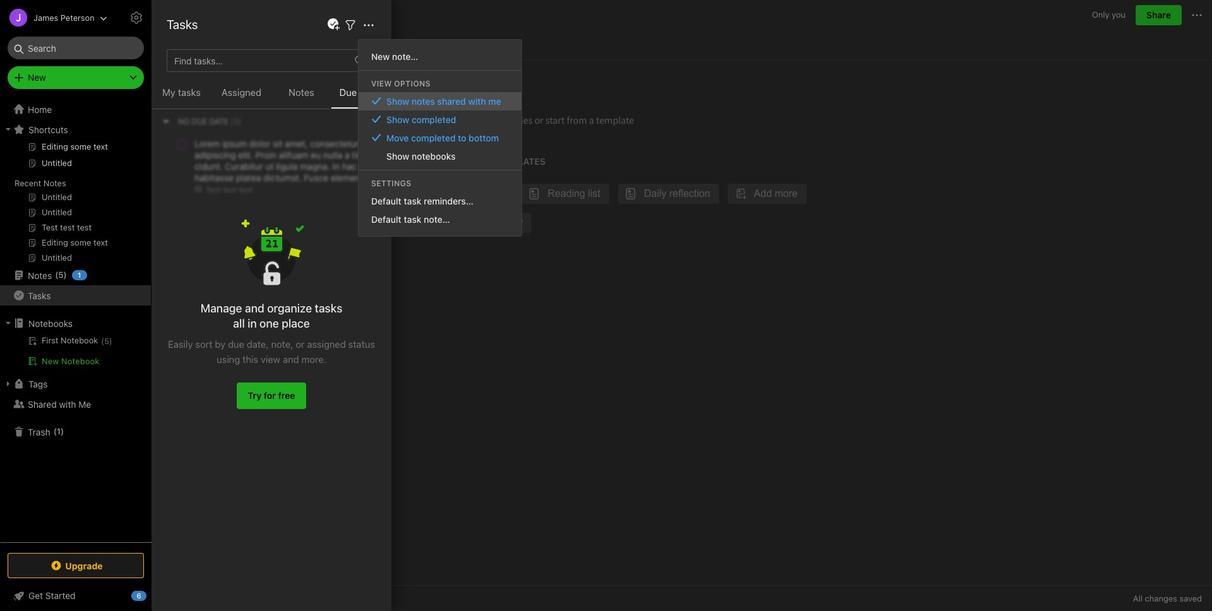 Task type: vqa. For each thing, say whether or not it's contained in the screenshot.
7,
yes



Task type: describe. For each thing, give the bounding box(es) containing it.
my tasks
[[162, 87, 201, 98]]

notebooks
[[28, 318, 73, 329]]

Filter tasks field
[[343, 17, 358, 33]]

only
[[1092, 10, 1110, 20]]

all
[[1133, 594, 1143, 604]]

get started
[[28, 590, 76, 601]]

5 inside notes ( 5 )
[[58, 270, 63, 280]]

note window element
[[152, 0, 1213, 611]]

1 inside trash ( 1 )
[[57, 426, 61, 437]]

note… inside new note… link
[[392, 51, 418, 62]]

( inside new notebook group
[[101, 337, 104, 346]]

for
[[264, 390, 276, 401]]

upgrade
[[65, 560, 103, 571]]

note… inside default task note… link
[[424, 214, 450, 225]]

with inside shared with me link
[[59, 399, 76, 410]]

only you
[[1092, 10, 1126, 20]]

new note… link
[[359, 47, 522, 65]]

try
[[248, 390, 262, 401]]

settings
[[371, 178, 411, 188]]

recent
[[15, 178, 41, 188]]

and inside easily sort by due date, note, or assigned status using this view and more.
[[283, 354, 299, 365]]

home
[[28, 104, 52, 115]]

move completed to bottom link
[[359, 129, 522, 147]]

Account field
[[0, 5, 107, 30]]

) for trash
[[61, 426, 64, 437]]

new note…
[[371, 51, 418, 62]]

task for note…
[[404, 214, 422, 225]]

5 inside new notebook group
[[104, 337, 109, 346]]

started
[[45, 590, 76, 601]]

show notebooks
[[386, 151, 456, 161]]

me
[[488, 96, 501, 106]]

( for trash
[[54, 426, 57, 437]]

due
[[340, 87, 357, 98]]

notebooks
[[412, 151, 456, 161]]

status
[[348, 338, 375, 350]]

settings image
[[129, 10, 144, 25]]

dropdown list menu containing default task reminders…
[[359, 192, 522, 228]]

completed for move
[[411, 132, 456, 143]]

new notebook group
[[0, 333, 151, 374]]

all changes saved
[[1133, 594, 1202, 604]]

More actions and view options field
[[358, 17, 376, 33]]

nov
[[222, 39, 238, 50]]

changes
[[1145, 594, 1178, 604]]

easily
[[168, 338, 193, 350]]

tasks button
[[0, 285, 151, 306]]

show for show completed
[[386, 114, 409, 125]]

all
[[233, 317, 245, 330]]

date,
[[247, 338, 269, 350]]

recent notes group
[[0, 140, 151, 270]]

trash ( 1 )
[[28, 426, 64, 437]]

completed for show
[[412, 114, 456, 125]]

try for free button
[[237, 383, 306, 409]]

1 horizontal spatial 1
[[78, 271, 81, 279]]

tasks inside my tasks button
[[178, 87, 201, 98]]

view
[[261, 354, 280, 365]]

) for notes
[[63, 270, 67, 280]]

bottom
[[469, 132, 499, 143]]

this
[[243, 354, 258, 365]]

due dates
[[340, 87, 384, 98]]

easily sort by due date, note, or assigned status using this view and more.
[[168, 338, 375, 365]]

new task image
[[326, 17, 341, 32]]

or
[[296, 338, 305, 350]]

expand notebooks image
[[3, 318, 13, 328]]

tree containing home
[[0, 99, 152, 542]]

notebooks link
[[0, 313, 151, 333]]

notes for notes ( 5 )
[[28, 270, 52, 281]]

my
[[162, 87, 175, 98]]

recent notes
[[15, 178, 66, 188]]

shared with me
[[28, 399, 91, 410]]

you
[[1112, 10, 1126, 20]]

free
[[278, 390, 295, 401]]

shortcuts
[[28, 124, 68, 135]]

reminders…
[[424, 195, 474, 206]]

one
[[260, 317, 279, 330]]

view options
[[371, 79, 431, 88]]

7,
[[241, 39, 247, 50]]

shared
[[437, 96, 466, 106]]

upgrade button
[[8, 553, 144, 578]]

2023
[[249, 39, 271, 50]]

to
[[458, 132, 467, 143]]

task for reminders…
[[404, 195, 422, 206]]

organize
[[267, 302, 312, 315]]

( 5 )
[[101, 337, 112, 346]]

me
[[78, 399, 91, 410]]

options
[[394, 79, 431, 88]]

expand tags image
[[3, 379, 13, 389]]

show notes shared with me link
[[359, 92, 522, 110]]

Note Editor text field
[[152, 61, 1213, 585]]

manage and organize tasks all in one place
[[201, 302, 342, 330]]

show for show notes shared with me
[[386, 96, 409, 106]]

sort
[[195, 338, 212, 350]]

default task note… link
[[359, 210, 522, 228]]



Task type: locate. For each thing, give the bounding box(es) containing it.
my tasks button
[[152, 85, 212, 109]]

shared
[[28, 399, 57, 410]]

notes right the recent on the left top of page
[[43, 178, 66, 188]]

and inside manage and organize tasks all in one place
[[245, 302, 264, 315]]

6
[[137, 592, 141, 600]]

1 horizontal spatial with
[[468, 96, 486, 106]]

note… up view options
[[392, 51, 418, 62]]

tasks inside manage and organize tasks all in one place
[[315, 302, 342, 315]]

notes ( 5 )
[[28, 270, 67, 281]]

1 vertical spatial tasks
[[315, 302, 342, 315]]

edited
[[181, 39, 207, 50]]

new up tags
[[42, 356, 59, 366]]

last
[[162, 39, 179, 50]]

new notebook
[[42, 356, 99, 366]]

peterson
[[61, 12, 95, 22]]

) down notebooks link
[[109, 337, 112, 346]]

and down note,
[[283, 354, 299, 365]]

( for notes
[[55, 270, 58, 280]]

new
[[371, 51, 390, 62], [28, 72, 46, 83], [42, 356, 59, 366]]

Search text field
[[16, 37, 135, 59]]

new button
[[8, 66, 144, 89]]

task
[[404, 195, 422, 206], [404, 214, 422, 225]]

place
[[282, 317, 310, 330]]

0 vertical spatial )
[[63, 270, 67, 280]]

assigned button
[[212, 85, 272, 109]]

by
[[215, 338, 225, 350]]

1 horizontal spatial tasks
[[315, 302, 342, 315]]

notes for notes
[[289, 87, 314, 98]]

) inside new notebook group
[[109, 337, 112, 346]]

2 dropdown list menu from the top
[[359, 192, 522, 228]]

( inside notes ( 5 )
[[55, 270, 58, 280]]

0 vertical spatial 1
[[78, 271, 81, 279]]

notes button
[[272, 85, 332, 109]]

show notes shared with me menu item
[[359, 92, 522, 110]]

default for default task reminders…
[[371, 195, 402, 206]]

0 vertical spatial notes
[[289, 87, 314, 98]]

shortcuts button
[[0, 119, 151, 140]]

show down move
[[386, 151, 409, 161]]

notes inside group
[[43, 178, 66, 188]]

show up move
[[386, 114, 409, 125]]

1 vertical spatial 1
[[57, 426, 61, 437]]

1 horizontal spatial and
[[283, 354, 299, 365]]

1 horizontal spatial tasks
[[167, 17, 198, 32]]

1 vertical spatial tasks
[[28, 290, 51, 301]]

with left me
[[468, 96, 486, 106]]

0 horizontal spatial tasks
[[28, 290, 51, 301]]

task down default task reminders…
[[404, 214, 422, 225]]

2 vertical spatial show
[[386, 151, 409, 161]]

1
[[78, 271, 81, 279], [57, 426, 61, 437]]

dropdown list menu containing show notes shared with me
[[359, 92, 522, 165]]

) inside notes ( 5 )
[[63, 270, 67, 280]]

0 horizontal spatial 1
[[57, 426, 61, 437]]

1 vertical spatial 5
[[104, 337, 109, 346]]

1 vertical spatial completed
[[411, 132, 456, 143]]

0 horizontal spatial 5
[[58, 270, 63, 280]]

2 completed from the top
[[411, 132, 456, 143]]

1 dropdown list menu from the top
[[359, 92, 522, 165]]

1 horizontal spatial 5
[[104, 337, 109, 346]]

due dates button
[[332, 85, 392, 109]]

2 task from the top
[[404, 214, 422, 225]]

) up tasks button
[[63, 270, 67, 280]]

new for new notebook
[[42, 356, 59, 366]]

notes inside notes ( 5 )
[[28, 270, 52, 281]]

notebook
[[61, 356, 99, 366]]

get
[[28, 590, 43, 601]]

1 vertical spatial new
[[28, 72, 46, 83]]

show down view options
[[386, 96, 409, 106]]

notes left due
[[289, 87, 314, 98]]

0 vertical spatial (
[[55, 270, 58, 280]]

0 vertical spatial new
[[371, 51, 390, 62]]

last edited on nov 7, 2023
[[162, 39, 271, 50]]

completed
[[412, 114, 456, 125], [411, 132, 456, 143]]

new up "home"
[[28, 72, 46, 83]]

0 vertical spatial and
[[245, 302, 264, 315]]

Help and Learning task checklist field
[[0, 586, 152, 606]]

and up in
[[245, 302, 264, 315]]

1 vertical spatial dropdown list menu
[[359, 192, 522, 228]]

1 default from the top
[[371, 195, 402, 206]]

notes
[[412, 96, 435, 106]]

0 vertical spatial 5
[[58, 270, 63, 280]]

3 show from the top
[[386, 151, 409, 161]]

0 horizontal spatial with
[[59, 399, 76, 410]]

james peterson
[[33, 12, 95, 22]]

default task note…
[[371, 214, 450, 225]]

default task reminders…
[[371, 195, 474, 206]]

1 up tasks button
[[78, 271, 81, 279]]

0 vertical spatial with
[[468, 96, 486, 106]]

completed down show notes shared with me link
[[412, 114, 456, 125]]

with inside show notes shared with me link
[[468, 96, 486, 106]]

assigned
[[307, 338, 346, 350]]

tasks right my
[[178, 87, 201, 98]]

( up tasks button
[[55, 270, 58, 280]]

5 up tasks button
[[58, 270, 63, 280]]

1 task from the top
[[404, 195, 422, 206]]

new up view
[[371, 51, 390, 62]]

with left me on the left
[[59, 399, 76, 410]]

default for default task note…
[[371, 214, 402, 225]]

2 vertical spatial )
[[61, 426, 64, 437]]

tasks up edited
[[167, 17, 198, 32]]

1 vertical spatial and
[[283, 354, 299, 365]]

2 show from the top
[[386, 114, 409, 125]]

due
[[228, 338, 244, 350]]

show notebooks link
[[359, 147, 522, 165]]

dropdown list menu
[[359, 92, 522, 165], [359, 192, 522, 228]]

1 vertical spatial default
[[371, 214, 402, 225]]

task up default task note…
[[404, 195, 422, 206]]

1 vertical spatial notes
[[43, 178, 66, 188]]

trash
[[28, 427, 50, 437]]

tags button
[[0, 374, 151, 394]]

( inside trash ( 1 )
[[54, 426, 57, 437]]

filter tasks image
[[343, 17, 358, 33]]

expand note image
[[160, 8, 176, 23]]

show notes shared with me
[[386, 96, 501, 106]]

more actions and view options image
[[361, 17, 376, 33]]

new notebook button
[[0, 354, 151, 369]]

using
[[217, 354, 240, 365]]

2 default from the top
[[371, 214, 402, 225]]

click to collapse image
[[147, 588, 156, 603]]

notes up tasks button
[[28, 270, 52, 281]]

1 vertical spatial )
[[109, 337, 112, 346]]

and
[[245, 302, 264, 315], [283, 354, 299, 365]]

try for free
[[248, 390, 295, 401]]

note…
[[392, 51, 418, 62], [424, 214, 450, 225]]

)
[[63, 270, 67, 280], [109, 337, 112, 346], [61, 426, 64, 437]]

show completed link
[[359, 110, 522, 129]]

0 vertical spatial dropdown list menu
[[359, 92, 522, 165]]

0 vertical spatial show
[[386, 96, 409, 106]]

move completed to bottom
[[386, 132, 499, 143]]

0 horizontal spatial note…
[[392, 51, 418, 62]]

) right 'trash'
[[61, 426, 64, 437]]

0 vertical spatial default
[[371, 195, 402, 206]]

default
[[371, 195, 402, 206], [371, 214, 402, 225]]

new for new
[[28, 72, 46, 83]]

(
[[55, 270, 58, 280], [101, 337, 104, 346], [54, 426, 57, 437]]

new inside 'popup button'
[[28, 72, 46, 83]]

assigned
[[222, 87, 261, 98]]

( right 'trash'
[[54, 426, 57, 437]]

1 show from the top
[[386, 96, 409, 106]]

view
[[371, 79, 392, 88]]

2 vertical spatial (
[[54, 426, 57, 437]]

1 vertical spatial with
[[59, 399, 76, 410]]

tasks
[[167, 17, 198, 32], [28, 290, 51, 301]]

1 completed from the top
[[412, 114, 456, 125]]

tags
[[28, 379, 48, 389]]

tasks up assigned
[[315, 302, 342, 315]]

more.
[[302, 354, 326, 365]]

tasks
[[178, 87, 201, 98], [315, 302, 342, 315]]

show
[[386, 96, 409, 106], [386, 114, 409, 125], [386, 151, 409, 161]]

james
[[33, 12, 58, 22]]

1 right 'trash'
[[57, 426, 61, 437]]

) inside trash ( 1 )
[[61, 426, 64, 437]]

new for new note…
[[371, 51, 390, 62]]

share button
[[1136, 5, 1182, 25]]

show inside menu item
[[386, 96, 409, 106]]

note,
[[271, 338, 293, 350]]

0 vertical spatial tasks
[[178, 87, 201, 98]]

show completed
[[386, 114, 456, 125]]

note… down 'default task reminders…' link
[[424, 214, 450, 225]]

saved
[[1180, 594, 1202, 604]]

0 vertical spatial note…
[[392, 51, 418, 62]]

0 horizontal spatial tasks
[[178, 87, 201, 98]]

show for show notebooks
[[386, 151, 409, 161]]

tasks down notes ( 5 )
[[28, 290, 51, 301]]

0 vertical spatial tasks
[[167, 17, 198, 32]]

0 vertical spatial task
[[404, 195, 422, 206]]

1 horizontal spatial note…
[[424, 214, 450, 225]]

0 horizontal spatial and
[[245, 302, 264, 315]]

0 vertical spatial completed
[[412, 114, 456, 125]]

on
[[209, 39, 220, 50]]

manage
[[201, 302, 242, 315]]

1 vertical spatial note…
[[424, 214, 450, 225]]

shared with me link
[[0, 394, 151, 414]]

1 vertical spatial (
[[101, 337, 104, 346]]

notes
[[289, 87, 314, 98], [43, 178, 66, 188], [28, 270, 52, 281]]

tree
[[0, 99, 152, 542]]

tasks inside button
[[28, 290, 51, 301]]

with
[[468, 96, 486, 106], [59, 399, 76, 410]]

completed up notebooks
[[411, 132, 456, 143]]

( down notebooks link
[[101, 337, 104, 346]]

dates
[[359, 87, 384, 98]]

1 vertical spatial task
[[404, 214, 422, 225]]

2 vertical spatial notes
[[28, 270, 52, 281]]

home link
[[0, 99, 152, 119]]

None search field
[[16, 37, 135, 59]]

notes inside button
[[289, 87, 314, 98]]

new inside button
[[42, 356, 59, 366]]

5 down notebooks link
[[104, 337, 109, 346]]

2 vertical spatial new
[[42, 356, 59, 366]]

1 vertical spatial show
[[386, 114, 409, 125]]

default task reminders… link
[[359, 192, 522, 210]]

Find tasks… text field
[[169, 50, 347, 71]]



